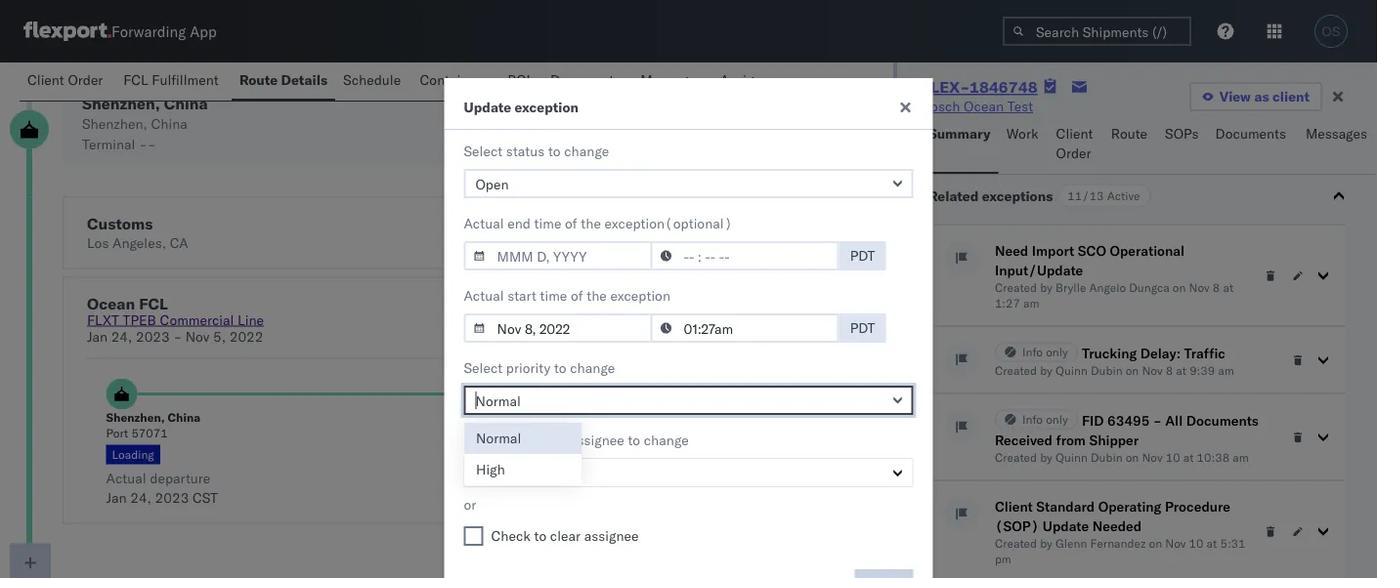 Task type: locate. For each thing, give the bounding box(es) containing it.
check to clear assignee
[[491, 528, 639, 545]]

actual left start
[[464, 287, 504, 304]]

customs down normal text field in the bottom of the page
[[622, 448, 669, 463]]

1 select from the top
[[464, 143, 503, 160]]

0 vertical spatial order
[[68, 71, 103, 88]]

Open text field
[[464, 169, 913, 198]]

2023 inside 'shenzhen, china port 57071 loading actual departure jan 24, 2023 cst'
[[155, 490, 189, 507]]

change for select priority to change
[[570, 360, 615, 377]]

1 info only from the top
[[1022, 346, 1068, 360]]

1 pdt from the top
[[850, 247, 875, 264]]

actual start time of the exception
[[464, 287, 671, 304]]

1 vertical spatial ocean
[[87, 294, 135, 314]]

1 horizontal spatial ca
[[817, 411, 834, 426]]

am right 10:38
[[1233, 451, 1249, 466]]

update up glenn
[[1043, 518, 1089, 535]]

route button
[[1103, 116, 1157, 174]]

2 select from the top
[[464, 360, 503, 377]]

0 horizontal spatial client order
[[27, 71, 103, 88]]

created inside client standard operating procedure (sop) update needed created by glenn fernandez on nov 10 at 5:31 pm
[[995, 537, 1037, 552]]

- inside 'ocean fcl flxt tpeb commercial line jan 24, 2023 - nov 5, 2022'
[[173, 328, 182, 346]]

of
[[565, 215, 577, 232], [571, 287, 583, 304]]

1 horizontal spatial update
[[1043, 518, 1089, 535]]

nov inside 'ocean fcl flxt tpeb commercial line jan 24, 2023 - nov 5, 2022'
[[185, 328, 210, 346]]

0 vertical spatial quinn
[[1056, 364, 1088, 379]]

assignees button
[[712, 63, 795, 101]]

on down shipper
[[1126, 451, 1139, 466]]

time right end at top
[[534, 215, 561, 232]]

terminal
[[82, 136, 135, 153]]

on right 'dungca'
[[1173, 281, 1186, 296]]

fcl up the shenzhen, china shenzhen, china terminal --
[[123, 71, 148, 88]]

0 vertical spatial dubin
[[1091, 364, 1123, 379]]

0 vertical spatial los
[[87, 235, 109, 252]]

2 only from the top
[[1046, 413, 1068, 428]]

angeles, up customs entry
[[766, 411, 814, 426]]

0 vertical spatial ca
[[170, 235, 188, 252]]

status
[[506, 143, 545, 160]]

24, left commercial
[[111, 328, 132, 346]]

fmc unloading
[[522, 448, 605, 463]]

2023
[[136, 328, 170, 346], [155, 490, 189, 507]]

quinn for trucking
[[1056, 364, 1088, 379]]

8 down delay:
[[1166, 364, 1173, 379]]

documents button down view as client button
[[1208, 116, 1298, 174]]

2023 right flxt
[[136, 328, 170, 346]]

assignee right fmc
[[570, 432, 624, 449]]

8 up traffic
[[1213, 281, 1220, 296]]

fcl inside "button"
[[123, 71, 148, 88]]

the up mmm d, yyyy text field
[[587, 287, 607, 304]]

2 info only from the top
[[1022, 413, 1068, 428]]

forwarding app
[[111, 22, 217, 41]]

select exception assignee to change
[[464, 432, 689, 449]]

0 vertical spatial 2023
[[136, 328, 170, 346]]

0 horizontal spatial order
[[68, 71, 103, 88]]

0 vertical spatial ocean
[[964, 98, 1004, 115]]

- inside the fid 63495 - all documents received from shipper
[[1153, 412, 1162, 430]]

1 vertical spatial 10
[[1189, 537, 1204, 552]]

client up (sop) on the bottom
[[995, 499, 1033, 516]]

fmc
[[522, 448, 547, 463]]

on right fernandez
[[1149, 537, 1162, 552]]

0 vertical spatial import
[[578, 215, 619, 232]]

customs entry
[[744, 448, 822, 463]]

0 horizontal spatial 8
[[1166, 364, 1173, 379]]

the
[[581, 215, 601, 232], [587, 287, 607, 304]]

4 by from the top
[[1040, 537, 1053, 552]]

need
[[995, 242, 1029, 260]]

10 inside client standard operating procedure (sop) update needed created by glenn fernandez on nov 10 at 5:31 pm
[[1189, 537, 1204, 552]]

1 horizontal spatial route
[[1111, 125, 1148, 142]]

documents inside the fid 63495 - all documents received from shipper
[[1186, 412, 1259, 430]]

0 vertical spatial info
[[1022, 346, 1043, 360]]

sops button
[[1157, 116, 1208, 174]]

-- : -- -- text field
[[651, 241, 839, 271]]

import
[[578, 215, 619, 232], [1032, 242, 1075, 260]]

of up mmm d, yyyy text field
[[571, 287, 583, 304]]

0 vertical spatial time
[[534, 215, 561, 232]]

1 horizontal spatial los
[[744, 411, 763, 426]]

import up mmm d, yyyy text box
[[578, 215, 619, 232]]

angeles,
[[112, 235, 166, 252], [766, 411, 814, 426]]

2 horizontal spatial customs
[[744, 448, 791, 463]]

traffic
[[1184, 345, 1226, 362]]

1 by from the top
[[1040, 281, 1053, 296]]

actual left end at top
[[464, 215, 504, 232]]

documents up 10:38
[[1186, 412, 1259, 430]]

dubin down trucking
[[1091, 364, 1123, 379]]

the for end
[[581, 215, 601, 232]]

1 vertical spatial fcl
[[139, 294, 168, 314]]

info up received
[[1022, 413, 1043, 428]]

estimated arrival
[[730, 470, 834, 487]]

2 info from the top
[[1022, 413, 1043, 428]]

jan
[[87, 328, 108, 346], [106, 490, 127, 507]]

change down mmm d, yyyy text field
[[570, 360, 615, 377]]

1 horizontal spatial messages
[[1306, 125, 1367, 142]]

actual down loading
[[106, 470, 146, 487]]

dubin
[[1091, 364, 1123, 379], [1091, 451, 1123, 466]]

jan left tpeb
[[87, 328, 108, 346]]

china up 57071 on the bottom left of page
[[168, 411, 201, 426]]

of for start
[[571, 287, 583, 304]]

client order button down 'flexport.' image at the top left of the page
[[20, 63, 116, 101]]

created up the 1:27
[[995, 281, 1037, 296]]

unloading
[[550, 448, 605, 463], [672, 448, 726, 463]]

work
[[1006, 125, 1039, 142]]

1 horizontal spatial unloading
[[672, 448, 726, 463]]

ca up 'ocean fcl flxt tpeb commercial line jan 24, 2023 - nov 5, 2022'
[[170, 235, 188, 252]]

at up traffic
[[1223, 281, 1234, 296]]

2 vertical spatial am
[[1233, 451, 1249, 466]]

to right priority at bottom left
[[554, 360, 567, 377]]

ocean down flex-1846748 link
[[964, 98, 1004, 115]]

1 horizontal spatial client
[[995, 499, 1033, 516]]

0 vertical spatial assignee
[[570, 432, 624, 449]]

Search Shipments (/) text field
[[1003, 17, 1192, 46]]

0 vertical spatial angeles,
[[112, 235, 166, 252]]

nov left 5,
[[185, 328, 210, 346]]

1 vertical spatial dubin
[[1091, 451, 1123, 466]]

change down normal text field in the bottom of the page
[[644, 432, 689, 449]]

1 horizontal spatial import
[[1032, 242, 1075, 260]]

documents
[[550, 71, 621, 88], [1216, 125, 1286, 142], [1186, 412, 1259, 430]]

created by quinn dubin on nov 8 at 9:39 am
[[995, 364, 1234, 379]]

change right status
[[564, 143, 609, 160]]

info only for trucking
[[1022, 346, 1068, 360]]

bol button
[[500, 63, 542, 101]]

all
[[1165, 412, 1183, 430]]

0 horizontal spatial client
[[27, 71, 64, 88]]

0 horizontal spatial update
[[464, 99, 511, 116]]

1 vertical spatial info only
[[1022, 413, 1068, 428]]

am for trucking delay: traffic
[[1218, 364, 1234, 379]]

0 vertical spatial documents
[[550, 71, 621, 88]]

cst
[[193, 490, 218, 507]]

by up received
[[1040, 364, 1053, 379]]

documents for documents 'button' to the left
[[550, 71, 621, 88]]

2023 inside 'ocean fcl flxt tpeb commercial line jan 24, 2023 - nov 5, 2022'
[[136, 328, 170, 346]]

estimated
[[730, 470, 792, 487]]

dubin down shipper
[[1091, 451, 1123, 466]]

china for shenzhen, china shenzhen, china terminal --
[[164, 94, 208, 113]]

select up high
[[464, 432, 503, 449]]

messages button
[[633, 63, 712, 101], [1298, 116, 1377, 174]]

documents button right bol
[[542, 63, 633, 101]]

2 vertical spatial actual
[[106, 470, 146, 487]]

info only left trucking
[[1022, 346, 1068, 360]]

tpeb
[[123, 312, 156, 329]]

route details button
[[232, 63, 335, 101]]

0 vertical spatial route
[[239, 71, 278, 88]]

1 vertical spatial client order button
[[1048, 116, 1103, 174]]

client order button up 11/13
[[1048, 116, 1103, 174]]

0 vertical spatial client order
[[27, 71, 103, 88]]

messages left assignees
[[640, 71, 702, 88]]

shenzhen, for shenzhen, china port 57071 loading actual departure jan 24, 2023 cst
[[106, 411, 165, 426]]

0 horizontal spatial client order button
[[20, 63, 116, 101]]

work button
[[999, 116, 1048, 174]]

los up customs entry
[[744, 411, 763, 426]]

1 vertical spatial ca
[[817, 411, 834, 426]]

1 created from the top
[[995, 281, 1037, 296]]

fcl
[[123, 71, 148, 88], [139, 294, 168, 314]]

-- : -- -- text field
[[651, 314, 839, 343]]

0 vertical spatial update
[[464, 99, 511, 116]]

os
[[1322, 24, 1341, 39]]

0 vertical spatial messages button
[[633, 63, 712, 101]]

china down fcl fulfillment "button" at the left of the page
[[151, 115, 188, 132]]

unloading down normal text field in the bottom of the page
[[672, 448, 726, 463]]

1 vertical spatial shenzhen,
[[82, 115, 147, 132]]

route for route
[[1111, 125, 1148, 142]]

1 vertical spatial am
[[1218, 364, 1234, 379]]

1 vertical spatial of
[[571, 287, 583, 304]]

2 unloading from the left
[[672, 448, 726, 463]]

select status to change
[[464, 143, 609, 160]]

ca up entry
[[817, 411, 834, 426]]

by down input/update
[[1040, 281, 1053, 296]]

summary button
[[921, 116, 999, 174]]

1 vertical spatial actual
[[464, 287, 504, 304]]

1 horizontal spatial messages button
[[1298, 116, 1377, 174]]

at left 5:31
[[1207, 537, 1217, 552]]

fid
[[1082, 412, 1104, 430]]

0 vertical spatial shenzhen,
[[82, 94, 160, 113]]

3 select from the top
[[464, 432, 503, 449]]

1 vertical spatial client order
[[1056, 125, 1093, 162]]

order down 'flexport.' image at the top left of the page
[[68, 71, 103, 88]]

created down the 1:27
[[995, 364, 1037, 379]]

1 vertical spatial 24,
[[130, 490, 151, 507]]

created down received
[[995, 451, 1037, 466]]

schedule
[[343, 71, 401, 88]]

to down normal text field in the bottom of the page
[[628, 432, 640, 449]]

1 horizontal spatial 8
[[1213, 281, 1220, 296]]

1 quinn from the top
[[1056, 364, 1088, 379]]

0 vertical spatial china
[[164, 94, 208, 113]]

None checkbox
[[464, 527, 483, 546]]

0 vertical spatial 24,
[[111, 328, 132, 346]]

2 quinn from the top
[[1056, 451, 1088, 466]]

route left details
[[239, 71, 278, 88]]

10 left 5:31
[[1189, 537, 1204, 552]]

info only
[[1022, 346, 1068, 360], [1022, 413, 1068, 428]]

update down bol
[[464, 99, 511, 116]]

quinn down trucking
[[1056, 364, 1088, 379]]

0 vertical spatial client
[[27, 71, 64, 88]]

nov inside client standard operating procedure (sop) update needed created by glenn fernandez on nov 10 at 5:31 pm
[[1165, 537, 1186, 552]]

2 vertical spatial documents
[[1186, 412, 1259, 430]]

ca inside the 'customs los angeles, ca'
[[170, 235, 188, 252]]

0 horizontal spatial messages button
[[633, 63, 712, 101]]

assignees
[[720, 71, 783, 88]]

2 dubin from the top
[[1091, 451, 1123, 466]]

shenzhen, inside 'shenzhen, china port 57071 loading actual departure jan 24, 2023 cst'
[[106, 411, 165, 426]]

0 horizontal spatial 10
[[1166, 451, 1180, 466]]

1 vertical spatial messages button
[[1298, 116, 1377, 174]]

china inside 'shenzhen, china port 57071 loading actual departure jan 24, 2023 cst'
[[168, 411, 201, 426]]

1 info from the top
[[1022, 346, 1043, 360]]

dubin for fid
[[1091, 451, 1123, 466]]

client order button
[[20, 63, 116, 101], [1048, 116, 1103, 174]]

customs for customs los angeles, ca
[[87, 214, 153, 234]]

nov down procedure
[[1165, 537, 1186, 552]]

customs
[[87, 214, 153, 234], [622, 448, 669, 463], [744, 448, 791, 463]]

only for trucking
[[1046, 346, 1068, 360]]

view as client
[[1220, 88, 1310, 105]]

messages button left assignees
[[633, 63, 712, 101]]

view as client button
[[1189, 82, 1323, 111]]

update inside client standard operating procedure (sop) update needed created by glenn fernandez on nov 10 at 5:31 pm
[[1043, 518, 1089, 535]]

change
[[564, 143, 609, 160], [570, 360, 615, 377], [644, 432, 689, 449]]

0 vertical spatial 10
[[1166, 451, 1180, 466]]

nov right 'dungca'
[[1189, 281, 1210, 296]]

0 horizontal spatial los
[[87, 235, 109, 252]]

4 created from the top
[[995, 537, 1037, 552]]

by inside client standard operating procedure (sop) update needed created by glenn fernandez on nov 10 at 5:31 pm
[[1040, 537, 1053, 552]]

unloading right fmc
[[550, 448, 605, 463]]

1 horizontal spatial documents button
[[1208, 116, 1298, 174]]

0 horizontal spatial ocean
[[87, 294, 135, 314]]

los
[[87, 235, 109, 252], [744, 411, 763, 426]]

1 vertical spatial messages
[[1306, 125, 1367, 142]]

2 vertical spatial shenzhen,
[[106, 411, 165, 426]]

list box
[[464, 423, 582, 486]]

2 horizontal spatial client
[[1056, 125, 1093, 142]]

unloading for customs unloading
[[672, 448, 726, 463]]

created down (sop) on the bottom
[[995, 537, 1037, 552]]

only left trucking
[[1046, 346, 1068, 360]]

2 pdt from the top
[[850, 320, 875, 337]]

0 vertical spatial info only
[[1022, 346, 1068, 360]]

only for fid
[[1046, 413, 1068, 428]]

10 down all
[[1166, 451, 1180, 466]]

customs up estimated
[[744, 448, 791, 463]]

am right 9:39
[[1218, 364, 1234, 379]]

flex-
[[922, 77, 970, 97]]

of up mmm d, yyyy text box
[[565, 215, 577, 232]]

info only up received
[[1022, 413, 1068, 428]]

actual
[[464, 215, 504, 232], [464, 287, 504, 304], [106, 470, 146, 487]]

angeles, up tpeb
[[112, 235, 166, 252]]

documents down view as client button
[[1216, 125, 1286, 142]]

actual inside 'shenzhen, china port 57071 loading actual departure jan 24, 2023 cst'
[[106, 470, 146, 487]]

1 horizontal spatial customs
[[622, 448, 669, 463]]

select priority to change
[[464, 360, 615, 377]]

1 vertical spatial select
[[464, 360, 503, 377]]

by
[[1040, 281, 1053, 296], [1040, 364, 1053, 379], [1040, 451, 1053, 466], [1040, 537, 1053, 552]]

actual for actual end time of the exception ( optional )
[[464, 215, 504, 232]]

of for end
[[565, 215, 577, 232]]

1 dubin from the top
[[1091, 364, 1123, 379]]

by down received
[[1040, 451, 1053, 466]]

ocean inside 'ocean fcl flxt tpeb commercial line jan 24, 2023 - nov 5, 2022'
[[87, 294, 135, 314]]

by left glenn
[[1040, 537, 1053, 552]]

ocean down the 'customs los angeles, ca'
[[87, 294, 135, 314]]

time for start
[[540, 287, 567, 304]]

change for select status to change
[[564, 143, 609, 160]]

24,
[[111, 328, 132, 346], [130, 490, 151, 507]]

jan inside 'shenzhen, china port 57071 loading actual departure jan 24, 2023 cst'
[[106, 490, 127, 507]]

client order
[[27, 71, 103, 88], [1056, 125, 1093, 162]]

1 vertical spatial jan
[[106, 490, 127, 507]]

at inside the need import sco operational input/update created by brylle angelo dungca on nov 8 at 1:27 am
[[1223, 281, 1234, 296]]

import up input/update
[[1032, 242, 1075, 260]]

1 only from the top
[[1046, 346, 1068, 360]]

client down 'flexport.' image at the top left of the page
[[27, 71, 64, 88]]

1 horizontal spatial order
[[1056, 145, 1091, 162]]

1 vertical spatial quinn
[[1056, 451, 1088, 466]]

2 vertical spatial select
[[464, 432, 503, 449]]

china down fulfillment
[[164, 94, 208, 113]]

0 horizontal spatial unloading
[[550, 448, 605, 463]]

am
[[1023, 297, 1040, 311], [1218, 364, 1234, 379], [1233, 451, 1249, 466]]

1 vertical spatial route
[[1111, 125, 1148, 142]]

ocean
[[964, 98, 1004, 115], [87, 294, 135, 314]]

1 horizontal spatial 10
[[1189, 537, 1204, 552]]

messages button down client
[[1298, 116, 1377, 174]]

assignee right clear
[[584, 528, 639, 545]]

nov down the fid 63495 - all documents received from shipper
[[1142, 451, 1163, 466]]

2 vertical spatial change
[[644, 432, 689, 449]]

quinn down "from"
[[1056, 451, 1088, 466]]

line
[[238, 312, 264, 329]]

operational
[[1110, 242, 1185, 260]]

0 horizontal spatial messages
[[640, 71, 702, 88]]

select left status
[[464, 143, 503, 160]]

messages down client
[[1306, 125, 1367, 142]]

input/update
[[995, 262, 1083, 279]]

list box containing normal
[[464, 423, 582, 486]]

0 vertical spatial fcl
[[123, 71, 148, 88]]

0 vertical spatial documents button
[[542, 63, 633, 101]]

1 vertical spatial only
[[1046, 413, 1068, 428]]

containers button
[[412, 63, 500, 101]]

1 vertical spatial angeles,
[[766, 411, 814, 426]]

1 vertical spatial 2023
[[155, 490, 189, 507]]

24, down loading
[[130, 490, 151, 507]]

kantata
[[694, 295, 753, 312]]

customs inside the 'customs los angeles, ca'
[[87, 214, 153, 234]]

client right work
[[1056, 125, 1093, 142]]

pdt for actual end time of the exception
[[850, 247, 875, 264]]

jan down loading
[[106, 490, 127, 507]]

created inside the need import sco operational input/update created by brylle angelo dungca on nov 8 at 1:27 am
[[995, 281, 1037, 296]]

client standard operating procedure (sop) update needed created by glenn fernandez on nov 10 at 5:31 pm
[[995, 499, 1246, 567]]

import inside the need import sco operational input/update created by brylle angelo dungca on nov 8 at 1:27 am
[[1032, 242, 1075, 260]]

0 horizontal spatial route
[[239, 71, 278, 88]]

am right the 1:27
[[1023, 297, 1040, 311]]

1 vertical spatial documents
[[1216, 125, 1286, 142]]

shenzhen, china shenzhen, china terminal --
[[82, 94, 208, 153]]

0 vertical spatial am
[[1023, 297, 1040, 311]]

info left trucking
[[1022, 346, 1043, 360]]

quinn for fid
[[1056, 451, 1088, 466]]

1 vertical spatial the
[[587, 287, 607, 304]]

-
[[139, 136, 147, 153], [147, 136, 156, 153], [173, 328, 182, 346], [1153, 412, 1162, 430]]

on
[[1173, 281, 1186, 296], [1126, 364, 1139, 379], [1126, 451, 1139, 466], [1149, 537, 1162, 552]]

high
[[476, 461, 505, 478]]

1 vertical spatial update
[[1043, 518, 1089, 535]]

0 vertical spatial select
[[464, 143, 503, 160]]

flxt tpeb commercial line link
[[87, 312, 264, 329]]

0 vertical spatial 8
[[1213, 281, 1220, 296]]

messages
[[640, 71, 702, 88], [1306, 125, 1367, 142]]

0 horizontal spatial customs
[[87, 214, 153, 234]]

order up 11/13
[[1056, 145, 1091, 162]]

on inside client standard operating procedure (sop) update needed created by glenn fernandez on nov 10 at 5:31 pm
[[1149, 537, 1162, 552]]

china
[[164, 94, 208, 113], [151, 115, 188, 132], [168, 411, 201, 426]]

2023 down "departure"
[[155, 490, 189, 507]]

1 unloading from the left
[[550, 448, 605, 463]]

24, inside 'ocean fcl flxt tpeb commercial line jan 24, 2023 - nov 5, 2022'
[[111, 328, 132, 346]]

1 vertical spatial import
[[1032, 242, 1075, 260]]

1 vertical spatial 8
[[1166, 364, 1173, 379]]

Normal text field
[[464, 386, 913, 415]]

client
[[1273, 88, 1310, 105]]

1 horizontal spatial client order button
[[1048, 116, 1103, 174]]

los up flxt
[[87, 235, 109, 252]]

10:38
[[1197, 451, 1230, 466]]

select left priority at bottom left
[[464, 360, 503, 377]]

0 vertical spatial actual
[[464, 215, 504, 232]]

fcl right flxt
[[139, 294, 168, 314]]

client order down 'flexport.' image at the top left of the page
[[27, 71, 103, 88]]



Task type: describe. For each thing, give the bounding box(es) containing it.
on down trucking delay: traffic
[[1126, 364, 1139, 379]]

los angeles, ca
[[744, 411, 834, 426]]

1 vertical spatial documents button
[[1208, 116, 1298, 174]]

the for start
[[587, 287, 607, 304]]

am for fid 63495 - all documents received from shipper
[[1233, 451, 1249, 466]]

loading
[[112, 448, 154, 463]]

fernandez
[[1090, 537, 1146, 552]]

1 vertical spatial china
[[151, 115, 188, 132]]

sco
[[1078, 242, 1106, 260]]

customs unloading
[[622, 448, 726, 463]]

route for route details
[[239, 71, 278, 88]]

nov down trucking delay: traffic
[[1142, 364, 1163, 379]]

on inside the need import sco operational input/update created by brylle angelo dungca on nov 8 at 1:27 am
[[1173, 281, 1186, 296]]

3 created from the top
[[995, 451, 1037, 466]]

at left 9:39
[[1176, 364, 1187, 379]]

bosch
[[922, 98, 960, 115]]

operating
[[1098, 499, 1162, 516]]

entry
[[794, 448, 822, 463]]

63495
[[1108, 412, 1150, 430]]

containers
[[420, 71, 488, 88]]

2 created from the top
[[995, 364, 1037, 379]]

to right status
[[548, 143, 561, 160]]

or
[[464, 497, 476, 514]]

created by quinn dubin on nov 10 at 10:38 am
[[995, 451, 1249, 466]]

voyage
[[557, 295, 601, 312]]

MMM D, YYYY text field
[[464, 314, 652, 343]]

by inside the need import sco operational input/update created by brylle angelo dungca on nov 8 at 1:27 am
[[1040, 281, 1053, 296]]

forwarding app link
[[23, 22, 217, 41]]

at left 10:38
[[1184, 451, 1194, 466]]

1 vertical spatial assignee
[[584, 528, 639, 545]]

needed
[[1093, 518, 1142, 535]]

test
[[604, 295, 636, 312]]

(sop)
[[995, 518, 1039, 535]]

pm
[[995, 553, 1012, 567]]

actual end time of the exception ( optional )
[[464, 215, 732, 232]]

customs for customs entry
[[744, 448, 791, 463]]

bol
[[507, 71, 534, 88]]

fcl fulfillment
[[123, 71, 219, 88]]

standard
[[1036, 499, 1095, 516]]

(
[[665, 215, 673, 232]]

1 vertical spatial order
[[1056, 145, 1091, 162]]

china for shenzhen, china port 57071 loading actual departure jan 24, 2023 cst
[[168, 411, 201, 426]]

vessel
[[650, 295, 690, 312]]

priority
[[506, 360, 551, 377]]

nov inside the need import sco operational input/update created by brylle angelo dungca on nov 8 at 1:27 am
[[1189, 281, 1210, 296]]

documents for bottommost documents 'button'
[[1216, 125, 1286, 142]]

los inside the 'customs los angeles, ca'
[[87, 235, 109, 252]]

view
[[1220, 88, 1251, 105]]

exceptions
[[982, 188, 1053, 205]]

1 horizontal spatial angeles,
[[766, 411, 814, 426]]

shipper
[[1089, 432, 1139, 449]]

to left clear
[[534, 528, 547, 545]]

summary
[[929, 125, 991, 142]]

pdt for actual start time of the exception
[[850, 320, 875, 337]]

glenn
[[1056, 537, 1087, 552]]

related
[[929, 188, 979, 205]]

check
[[491, 528, 531, 545]]

clear
[[550, 528, 581, 545]]

am inside the need import sco operational input/update created by brylle angelo dungca on nov 8 at 1:27 am
[[1023, 297, 1040, 311]]

test
[[1008, 98, 1033, 115]]

optional
[[673, 215, 724, 232]]

5:31
[[1220, 537, 1246, 552]]

1 vertical spatial client
[[1056, 125, 1093, 142]]

normal
[[476, 430, 521, 447]]

time for end
[[534, 215, 561, 232]]

8 inside the need import sco operational input/update created by brylle angelo dungca on nov 8 at 1:27 am
[[1213, 281, 1220, 296]]

port
[[106, 427, 128, 441]]

os button
[[1309, 9, 1354, 54]]

departure
[[150, 470, 210, 487]]

info for fid 63495 - all documents received from shipper
[[1022, 413, 1043, 428]]

trucking
[[1082, 345, 1137, 362]]

ocean fcl flxt tpeb commercial line jan 24, 2023 - nov 5, 2022
[[87, 294, 264, 346]]

1 horizontal spatial client order
[[1056, 125, 1093, 162]]

at inside client standard operating procedure (sop) update needed created by glenn fernandez on nov 10 at 5:31 pm
[[1207, 537, 1217, 552]]

details
[[281, 71, 328, 88]]

dubin for trucking
[[1091, 364, 1123, 379]]

0 vertical spatial messages
[[640, 71, 702, 88]]

unloading for fmc unloading
[[550, 448, 605, 463]]

select for select priority to change
[[464, 360, 503, 377]]

brylle
[[1056, 281, 1086, 296]]

fulfillment
[[152, 71, 219, 88]]

customs los angeles, ca
[[87, 214, 188, 252]]

jan inside 'ocean fcl flxt tpeb commercial line jan 24, 2023 - nov 5, 2022'
[[87, 328, 108, 346]]

)
[[724, 215, 732, 232]]

2 by from the top
[[1040, 364, 1053, 379]]

0 horizontal spatial documents button
[[542, 63, 633, 101]]

fid 63495 - all documents received from shipper
[[995, 412, 1259, 449]]

flxt
[[87, 312, 119, 329]]

client inside client standard operating procedure (sop) update needed created by glenn fernandez on nov 10 at 5:31 pm
[[995, 499, 1033, 516]]

app
[[190, 22, 217, 41]]

route details
[[239, 71, 328, 88]]

flexport. image
[[23, 22, 111, 41]]

actual for actual start time of the exception
[[464, 287, 504, 304]]

1 horizontal spatial ocean
[[964, 98, 1004, 115]]

from
[[1056, 432, 1086, 449]]

sops
[[1165, 125, 1199, 142]]

angelo
[[1089, 281, 1126, 296]]

MMM D, YYYY text field
[[464, 241, 652, 271]]

angeles, inside the 'customs los angeles, ca'
[[112, 235, 166, 252]]

forwarding
[[111, 22, 186, 41]]

2022
[[229, 328, 263, 346]]

procedure
[[1165, 499, 1231, 516]]

3 by from the top
[[1040, 451, 1053, 466]]

9:39
[[1190, 364, 1215, 379]]

fcl fulfillment button
[[116, 63, 232, 101]]

select for select status to change
[[464, 143, 503, 160]]

schedule button
[[335, 63, 412, 101]]

57071
[[131, 427, 168, 441]]

1 vertical spatial los
[[744, 411, 763, 426]]

update exception
[[464, 99, 579, 116]]

customs for customs unloading
[[622, 448, 669, 463]]

shenzhen, for shenzhen, china shenzhen, china terminal --
[[82, 94, 160, 113]]

24, inside 'shenzhen, china port 57071 loading actual departure jan 24, 2023 cst'
[[130, 490, 151, 507]]

1846748
[[970, 77, 1038, 97]]

11/13
[[1068, 189, 1104, 204]]

flex-1846748
[[922, 77, 1038, 97]]

select for select exception assignee to change
[[464, 432, 503, 449]]

info for trucking delay: traffic
[[1022, 346, 1043, 360]]

commercial
[[160, 312, 234, 329]]

fcl inside 'ocean fcl flxt tpeb commercial line jan 24, 2023 - nov 5, 2022'
[[139, 294, 168, 314]]

info only for fid
[[1022, 413, 1068, 428]]

delay:
[[1141, 345, 1181, 362]]

1:27
[[995, 297, 1020, 311]]

arrival
[[796, 470, 834, 487]]

active
[[1107, 189, 1140, 204]]

as
[[1254, 88, 1269, 105]]

bosch ocean test
[[922, 98, 1033, 115]]



Task type: vqa. For each thing, say whether or not it's contained in the screenshot.
MMM D, YYYY text box
yes



